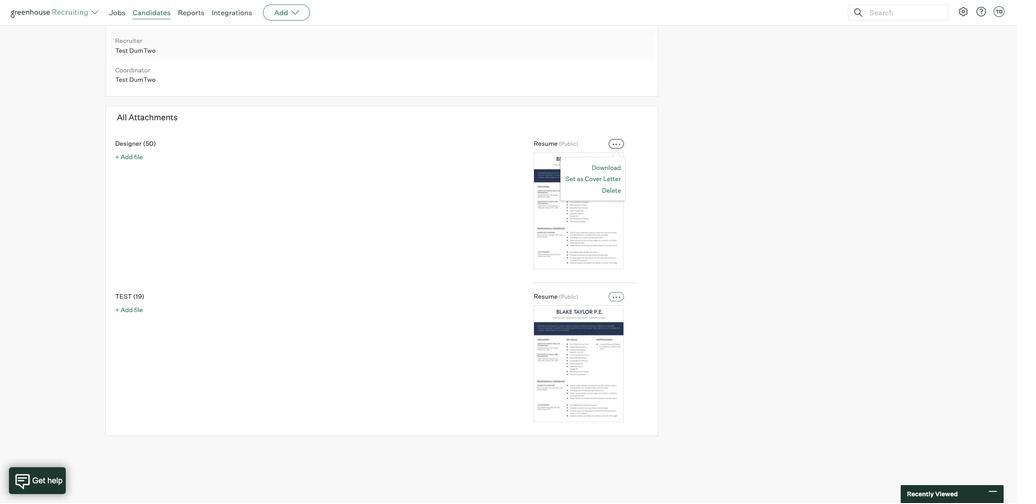 Task type: locate. For each thing, give the bounding box(es) containing it.
test down coordinator
[[115, 76, 128, 83]]

td button
[[995, 6, 1005, 17]]

+ add file down test (19)
[[115, 306, 143, 314]]

dumtwo down coordinator
[[129, 76, 156, 83]]

add for (19)
[[121, 306, 133, 314]]

recently
[[908, 491, 935, 498]]

+ add file down designer
[[115, 153, 143, 161]]

(test
[[166, 17, 181, 25]]

(public)
[[560, 141, 579, 147], [560, 294, 579, 300]]

resume (public)
[[534, 140, 579, 147], [534, 293, 579, 300]]

2 vertical spatial add
[[121, 306, 133, 314]]

2 test from the top
[[115, 76, 128, 83]]

file
[[134, 153, 143, 161], [134, 306, 143, 314]]

add
[[274, 8, 288, 17], [121, 153, 133, 161], [121, 306, 133, 314]]

0 vertical spatial + add file link
[[115, 153, 143, 161]]

2 resume from the top
[[534, 293, 558, 300]]

1 vertical spatial test
[[115, 76, 128, 83]]

candidates link
[[133, 8, 171, 17]]

0 vertical spatial test
[[115, 46, 128, 54]]

+ for designer
[[115, 153, 119, 161]]

dumtwo inside recruiter test dumtwo
[[129, 46, 156, 54]]

1 vertical spatial + add file link
[[115, 306, 143, 314]]

(uni)
[[150, 17, 165, 25]]

add for (50)
[[121, 153, 133, 161]]

recruiter
[[115, 37, 142, 44]]

+ down designer
[[115, 153, 119, 161]]

+ down the test at the left of the page
[[115, 306, 119, 314]]

0 vertical spatial resume (public)
[[534, 140, 579, 147]]

download
[[592, 164, 622, 171]]

dumtwo
[[129, 46, 156, 54], [129, 76, 156, 83]]

0 vertical spatial file
[[134, 153, 143, 161]]

0 vertical spatial + add file
[[115, 153, 143, 161]]

2 + add file link from the top
[[115, 306, 143, 314]]

1 vertical spatial + add file
[[115, 306, 143, 314]]

1 vertical spatial dumtwo
[[129, 76, 156, 83]]

1 vertical spatial +
[[115, 306, 119, 314]]

letter
[[604, 175, 622, 183]]

test inside recruiter test dumtwo
[[115, 46, 128, 54]]

1 vertical spatial resume (public)
[[534, 293, 579, 300]]

1 + from the top
[[115, 153, 119, 161]]

+ add file link for test
[[115, 306, 143, 314]]

resume
[[534, 140, 558, 147], [534, 293, 558, 300]]

+ add file link
[[115, 153, 143, 161], [115, 306, 143, 314]]

1 vertical spatial file
[[134, 306, 143, 314]]

test for coordinator test dumtwo
[[115, 76, 128, 83]]

0 vertical spatial +
[[115, 153, 119, 161]]

0 vertical spatial dumtwo
[[129, 46, 156, 54]]

file down designer (50)
[[134, 153, 143, 161]]

1 test from the top
[[115, 46, 128, 54]]

dumtwo inside coordinator test dumtwo
[[129, 76, 156, 83]]

2 + from the top
[[115, 306, 119, 314]]

configure image
[[959, 6, 970, 17]]

+ add file link down designer
[[115, 153, 143, 161]]

recruiter test dumtwo
[[115, 37, 156, 54]]

test down the recruiter
[[115, 46, 128, 54]]

1 dumtwo from the top
[[129, 46, 156, 54]]

dumtwo down the recruiter
[[129, 46, 156, 54]]

coordinator
[[115, 66, 150, 74]]

1 (public) from the top
[[560, 141, 579, 147]]

2 + add file from the top
[[115, 306, 143, 314]]

jobs
[[109, 8, 126, 17]]

0 vertical spatial resume
[[534, 140, 558, 147]]

1 + add file link from the top
[[115, 153, 143, 161]]

1 file from the top
[[134, 153, 143, 161]]

integrations link
[[212, 8, 253, 17]]

+ add file
[[115, 153, 143, 161], [115, 306, 143, 314]]

source club blasts (uni) (test dummy)
[[115, 7, 209, 25]]

1 + add file from the top
[[115, 153, 143, 161]]

1 vertical spatial add
[[121, 153, 133, 161]]

designer (50)
[[115, 140, 156, 147]]

+ add file link down test (19)
[[115, 306, 143, 314]]

file for (19)
[[134, 306, 143, 314]]

0 vertical spatial (public)
[[560, 141, 579, 147]]

0 vertical spatial add
[[274, 8, 288, 17]]

coordinator test dumtwo
[[115, 66, 156, 83]]

2 dumtwo from the top
[[129, 76, 156, 83]]

1 vertical spatial (public)
[[560, 294, 579, 300]]

all
[[117, 113, 127, 122]]

+
[[115, 153, 119, 161], [115, 306, 119, 314]]

attachments
[[129, 113, 178, 122]]

test inside coordinator test dumtwo
[[115, 76, 128, 83]]

Search text field
[[868, 6, 941, 19]]

1 vertical spatial resume
[[534, 293, 558, 300]]

2 file from the top
[[134, 306, 143, 314]]

file down (19)
[[134, 306, 143, 314]]

test
[[115, 46, 128, 54], [115, 76, 128, 83]]

cover
[[585, 175, 602, 183]]



Task type: describe. For each thing, give the bounding box(es) containing it.
all attachments
[[117, 113, 178, 122]]

as
[[577, 175, 584, 183]]

set
[[566, 175, 576, 183]]

+ add file link for designer
[[115, 153, 143, 161]]

source
[[115, 7, 136, 15]]

delete
[[602, 186, 622, 194]]

td button
[[993, 4, 1007, 19]]

dumtwo for coordinator
[[129, 76, 156, 83]]

+ for test
[[115, 306, 119, 314]]

greenhouse recruiting image
[[11, 7, 91, 18]]

reports
[[178, 8, 205, 17]]

viewed
[[936, 491, 959, 498]]

add inside popup button
[[274, 8, 288, 17]]

test for recruiter test dumtwo
[[115, 46, 128, 54]]

dummy)
[[182, 17, 208, 25]]

test (19)
[[115, 293, 144, 300]]

integrations
[[212, 8, 253, 17]]

(50)
[[143, 140, 156, 147]]

2 resume (public) from the top
[[534, 293, 579, 300]]

set as cover letter link
[[566, 173, 622, 185]]

1 resume from the top
[[534, 140, 558, 147]]

2 (public) from the top
[[560, 294, 579, 300]]

recently viewed
[[908, 491, 959, 498]]

add button
[[263, 4, 310, 21]]

file for (50)
[[134, 153, 143, 161]]

+ add file for designer
[[115, 153, 143, 161]]

download set as cover letter delete
[[566, 164, 622, 194]]

reports link
[[178, 8, 205, 17]]

dumtwo for recruiter
[[129, 46, 156, 54]]

designer
[[115, 140, 142, 147]]

1 resume (public) from the top
[[534, 140, 579, 147]]

blasts
[[130, 17, 148, 25]]

test
[[115, 293, 132, 300]]

club
[[115, 17, 129, 25]]

delete link
[[602, 186, 622, 194]]

jobs link
[[109, 8, 126, 17]]

download link
[[592, 164, 622, 171]]

candidates
[[133, 8, 171, 17]]

td
[[996, 9, 1004, 15]]

(19)
[[133, 293, 144, 300]]

+ add file for test
[[115, 306, 143, 314]]



Task type: vqa. For each thing, say whether or not it's contained in the screenshot.
candidate
no



